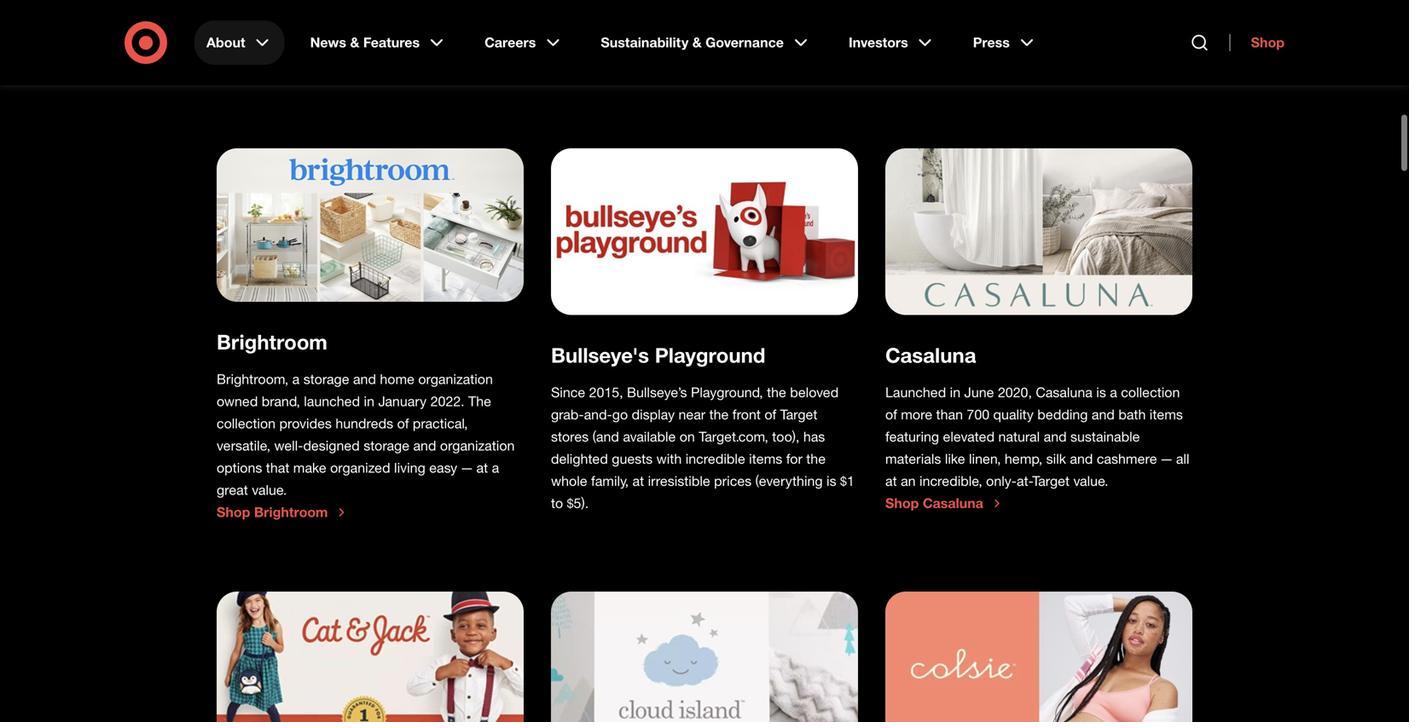 Task type: describe. For each thing, give the bounding box(es) containing it.
is inside since 2015, bullseye's playground, the beloved grab-and-go display near the front of target stores (and available on target.com, too), has delighted guests with incredible items for the whole family, at irresistible prices (everything is $1 to $5).
[[827, 473, 836, 490]]

careers
[[485, 34, 536, 51]]

collection inside launched in june 2020, casaluna is a collection of more than 700 quality bedding and bath items featuring elevated natural and sustainable materials like linen, hemp, silk and cashmere — all at an incredible, only-at-target value. shop casaluna
[[1121, 384, 1180, 401]]

and right the silk
[[1070, 451, 1093, 468]]

materials
[[885, 451, 941, 468]]

cashmere
[[1097, 451, 1157, 468]]

brightroom inside brightroom, a storage and home organization owned brand, launched in january 2022. the collection provides hundreds of practical, versatile, well-designed storage and organization options that make organized living easy — at a great value. shop brightroom
[[254, 504, 328, 521]]

more
[[901, 407, 932, 423]]

about link
[[194, 20, 285, 65]]

of inside brightroom, a storage and home organization owned brand, launched in january 2022. the collection provides hundreds of practical, versatile, well-designed storage and organization options that make organized living easy — at a great value. shop brightroom
[[397, 415, 409, 432]]

in inside brightroom, a storage and home organization owned brand, launched in january 2022. the collection provides hundreds of practical, versatile, well-designed storage and organization options that make organized living easy — at a great value. shop brightroom
[[364, 393, 374, 410]]

grab-
[[551, 407, 584, 423]]

whole
[[551, 473, 587, 490]]

go
[[612, 407, 628, 423]]

bath
[[1119, 407, 1146, 423]]

0 vertical spatial organization
[[418, 371, 493, 388]]

collection inside brightroom, a storage and home organization owned brand, launched in january 2022. the collection provides hundreds of practical, versatile, well-designed storage and organization options that make organized living easy — at a great value. shop brightroom
[[217, 415, 276, 432]]

with
[[656, 451, 682, 468]]

0 vertical spatial storage
[[303, 371, 349, 388]]

and up sustainable
[[1092, 407, 1115, 423]]

bedding
[[1037, 407, 1088, 423]]

0 horizontal spatial a
[[292, 371, 300, 388]]

hemp,
[[1005, 451, 1042, 468]]

natural
[[998, 429, 1040, 445]]

news & features link
[[298, 20, 459, 65]]

make
[[293, 460, 326, 476]]

2 vertical spatial casaluna
[[923, 495, 983, 512]]

$1
[[840, 473, 855, 490]]

news & features
[[310, 34, 420, 51]]

1 vertical spatial organization
[[440, 438, 515, 454]]

shop ava & viv link
[[551, 38, 672, 55]]

(everything
[[755, 473, 823, 490]]

like
[[945, 451, 965, 468]]

than
[[936, 407, 963, 423]]

features
[[363, 34, 420, 51]]

playground
[[655, 343, 766, 368]]

practical,
[[413, 415, 468, 432]]

incredible
[[686, 451, 745, 468]]

sustainability & governance
[[601, 34, 784, 51]]

june
[[964, 384, 994, 401]]

1 vertical spatial storage
[[364, 438, 409, 454]]

provides
[[279, 415, 332, 432]]

january
[[378, 393, 427, 410]]

hundreds
[[335, 415, 393, 432]]

target inside launched in june 2020, casaluna is a collection of more than 700 quality bedding and bath items featuring elevated natural and sustainable materials like linen, hemp, silk and cashmere — all at an incredible, only-at-target value. shop casaluna
[[1032, 473, 1070, 490]]

at-
[[1017, 473, 1032, 490]]

home
[[380, 371, 414, 388]]

shop brightroom link
[[217, 504, 348, 521]]

shop auden
[[217, 47, 296, 64]]

auden
[[254, 47, 296, 64]]

launched
[[304, 393, 360, 410]]

only-
[[986, 473, 1017, 490]]

2022.
[[430, 393, 465, 410]]

beloved
[[790, 384, 839, 401]]

and-
[[584, 407, 612, 423]]

— inside launched in june 2020, casaluna is a collection of more than 700 quality bedding and bath items featuring elevated natural and sustainable materials like linen, hemp, silk and cashmere — all at an incredible, only-at-target value. shop casaluna
[[1161, 451, 1172, 468]]

front
[[732, 407, 761, 423]]

sustainability & governance link
[[589, 20, 823, 65]]

launched in june 2020, casaluna is a collection of more than 700 quality bedding and bath items featuring elevated natural and sustainable materials like linen, hemp, silk and cashmere — all at an incredible, only-at-target value. shop casaluna
[[885, 384, 1189, 512]]

shop inside brightroom, a storage and home organization owned brand, launched in january 2022. the collection provides hundreds of practical, versatile, well-designed storage and organization options that make organized living easy — at a great value. shop brightroom
[[217, 504, 250, 521]]

linen,
[[969, 451, 1001, 468]]

0 vertical spatial casaluna
[[885, 343, 976, 368]]

$5).
[[567, 495, 589, 512]]

irresistible
[[648, 473, 710, 490]]

shop for shop auden
[[217, 47, 250, 64]]

governance
[[705, 34, 784, 51]]

careers link
[[473, 20, 575, 65]]

all
[[1176, 451, 1189, 468]]

easy
[[429, 460, 457, 476]]

an
[[901, 473, 916, 490]]

0 vertical spatial the
[[767, 384, 786, 401]]

elevated
[[943, 429, 995, 445]]

silk
[[1046, 451, 1066, 468]]

has
[[803, 429, 825, 445]]

on
[[680, 429, 695, 445]]

launched
[[885, 384, 946, 401]]

& for features
[[350, 34, 359, 51]]

graphical user interface, application image
[[551, 592, 858, 722]]

1 horizontal spatial &
[[617, 38, 627, 55]]

prices
[[714, 473, 752, 490]]

near
[[679, 407, 706, 423]]



Task type: vqa. For each thing, say whether or not it's contained in the screenshot.
Shop Auden
yes



Task type: locate. For each thing, give the bounding box(es) containing it.
0 vertical spatial is
[[1096, 384, 1106, 401]]

living
[[394, 460, 425, 476]]

the left "beloved"
[[767, 384, 786, 401]]

a up brand,
[[292, 371, 300, 388]]

bullseye's
[[551, 343, 649, 368]]

organization up easy
[[440, 438, 515, 454]]

a up sustainable
[[1110, 384, 1117, 401]]

guests
[[612, 451, 653, 468]]

logo image
[[551, 148, 858, 315]]

brand,
[[262, 393, 300, 410]]

in up than
[[950, 384, 961, 401]]

owned
[[217, 393, 258, 410]]

of
[[765, 407, 776, 423], [885, 407, 897, 423], [397, 415, 409, 432]]

2015,
[[589, 384, 623, 401]]

the down playground,
[[709, 407, 729, 423]]

brightroom
[[217, 330, 327, 354], [254, 504, 328, 521]]

to
[[551, 495, 563, 512]]

brightroom down that
[[254, 504, 328, 521]]

& left viv
[[617, 38, 627, 55]]

& inside 'link'
[[692, 34, 702, 51]]

1 horizontal spatial of
[[765, 407, 776, 423]]

incredible,
[[919, 473, 982, 490]]

1 horizontal spatial is
[[1096, 384, 1106, 401]]

press
[[973, 34, 1010, 51]]

available
[[623, 429, 676, 445]]

featuring
[[885, 429, 939, 445]]

1 horizontal spatial in
[[950, 384, 961, 401]]

& left the governance
[[692, 34, 702, 51]]

a man and a woman image
[[217, 592, 524, 722]]

of down the january
[[397, 415, 409, 432]]

value. inside launched in june 2020, casaluna is a collection of more than 700 quality bedding and bath items featuring elevated natural and sustainable materials like linen, hemp, silk and cashmere — all at an incredible, only-at-target value. shop casaluna
[[1073, 473, 1108, 490]]

casaluna up bedding
[[1036, 384, 1092, 401]]

of inside launched in june 2020, casaluna is a collection of more than 700 quality bedding and bath items featuring elevated natural and sustainable materials like linen, hemp, silk and cashmere — all at an incredible, only-at-target value. shop casaluna
[[885, 407, 897, 423]]

— right easy
[[461, 460, 473, 476]]

target inside since 2015, bullseye's playground, the beloved grab-and-go display near the front of target stores (and available on target.com, too), has delighted guests with incredible items for the whole family, at irresistible prices (everything is $1 to $5).
[[780, 407, 817, 423]]

the
[[767, 384, 786, 401], [709, 407, 729, 423], [806, 451, 826, 468]]

0 horizontal spatial of
[[397, 415, 409, 432]]

value. down that
[[252, 482, 287, 499]]

2 horizontal spatial &
[[692, 34, 702, 51]]

storage up launched
[[303, 371, 349, 388]]

at inside brightroom, a storage and home organization owned brand, launched in january 2022. the collection provides hundreds of practical, versatile, well-designed storage and organization options that make organized living easy — at a great value. shop brightroom
[[476, 460, 488, 476]]

since 2015, bullseye's playground, the beloved grab-and-go display near the front of target stores (and available on target.com, too), has delighted guests with incredible items for the whole family, at irresistible prices (everything is $1 to $5).
[[551, 384, 855, 512]]

in
[[950, 384, 961, 401], [364, 393, 374, 410]]

playground,
[[691, 384, 763, 401]]

—
[[1161, 451, 1172, 468], [461, 460, 473, 476]]

investors link
[[837, 20, 947, 65]]

versatile,
[[217, 438, 270, 454]]

2 horizontal spatial of
[[885, 407, 897, 423]]

at down guests
[[632, 473, 644, 490]]

organized
[[330, 460, 390, 476]]

a right easy
[[492, 460, 499, 476]]

options
[[217, 460, 262, 476]]

since
[[551, 384, 585, 401]]

at for brightroom
[[476, 460, 488, 476]]

0 horizontal spatial in
[[364, 393, 374, 410]]

value.
[[1073, 473, 1108, 490], [252, 482, 287, 499]]

1 horizontal spatial collection
[[1121, 384, 1180, 401]]

of inside since 2015, bullseye's playground, the beloved grab-and-go display near the front of target stores (and available on target.com, too), has delighted guests with incredible items for the whole family, at irresistible prices (everything is $1 to $5).
[[765, 407, 776, 423]]

at left an
[[885, 473, 897, 490]]

shop auden link
[[217, 47, 316, 64]]

is left $1
[[827, 473, 836, 490]]

& for governance
[[692, 34, 702, 51]]

0 horizontal spatial is
[[827, 473, 836, 490]]

in inside launched in june 2020, casaluna is a collection of more than 700 quality bedding and bath items featuring elevated natural and sustainable materials like linen, hemp, silk and cashmere — all at an incredible, only-at-target value. shop casaluna
[[950, 384, 961, 401]]

1 horizontal spatial a
[[492, 460, 499, 476]]

collection up versatile,
[[217, 415, 276, 432]]

and
[[353, 371, 376, 388], [1092, 407, 1115, 423], [1044, 429, 1067, 445], [413, 438, 436, 454], [1070, 451, 1093, 468]]

0 horizontal spatial collection
[[217, 415, 276, 432]]

of left more
[[885, 407, 897, 423]]

0 horizontal spatial at
[[476, 460, 488, 476]]

items left for
[[749, 451, 782, 468]]

0 horizontal spatial the
[[709, 407, 729, 423]]

is up sustainable
[[1096, 384, 1106, 401]]

— left all
[[1161, 451, 1172, 468]]

collection up bath
[[1121, 384, 1180, 401]]

0 vertical spatial target
[[780, 407, 817, 423]]

0 vertical spatial brightroom
[[217, 330, 327, 354]]

at
[[476, 460, 488, 476], [632, 473, 644, 490], [885, 473, 897, 490]]

target
[[780, 407, 817, 423], [1032, 473, 1070, 490]]

organization up 2022.
[[418, 371, 493, 388]]

casaluna up launched on the bottom of the page
[[885, 343, 976, 368]]

— inside brightroom, a storage and home organization owned brand, launched in january 2022. the collection provides hundreds of practical, versatile, well-designed storage and organization options that make organized living easy — at a great value. shop brightroom
[[461, 460, 473, 476]]

items inside launched in june 2020, casaluna is a collection of more than 700 quality bedding and bath items featuring elevated natural and sustainable materials like linen, hemp, silk and cashmere — all at an incredible, only-at-target value. shop casaluna
[[1150, 407, 1183, 423]]

1 horizontal spatial target
[[1032, 473, 1070, 490]]

and up the silk
[[1044, 429, 1067, 445]]

a
[[292, 371, 300, 388], [1110, 384, 1117, 401], [492, 460, 499, 476]]

1 horizontal spatial the
[[767, 384, 786, 401]]

brightroom up the brightroom, in the left bottom of the page
[[217, 330, 327, 354]]

0 horizontal spatial items
[[749, 451, 782, 468]]

in up hundreds
[[364, 393, 374, 410]]

family,
[[591, 473, 629, 490]]

delighted
[[551, 451, 608, 468]]

shop link
[[1230, 34, 1285, 51]]

1 horizontal spatial value.
[[1073, 473, 1108, 490]]

2 horizontal spatial the
[[806, 451, 826, 468]]

at inside launched in june 2020, casaluna is a collection of more than 700 quality bedding and bath items featuring elevated natural and sustainable materials like linen, hemp, silk and cashmere — all at an incredible, only-at-target value. shop casaluna
[[885, 473, 897, 490]]

2 horizontal spatial at
[[885, 473, 897, 490]]

at right easy
[[476, 460, 488, 476]]

storage down hundreds
[[364, 438, 409, 454]]

too),
[[772, 429, 800, 445]]

700
[[967, 407, 990, 423]]

a woman posing for a picture image
[[885, 592, 1192, 722]]

designed
[[303, 438, 360, 454]]

shop for shop ava & viv
[[551, 38, 585, 55]]

2 vertical spatial the
[[806, 451, 826, 468]]

brightroom, a storage and home organization owned brand, launched in january 2022. the collection provides hundreds of practical, versatile, well-designed storage and organization options that make organized living easy — at a great value. shop brightroom
[[217, 371, 515, 521]]

shop inside launched in june 2020, casaluna is a collection of more than 700 quality bedding and bath items featuring elevated natural and sustainable materials like linen, hemp, silk and cashmere — all at an incredible, only-at-target value. shop casaluna
[[885, 495, 919, 512]]

sustainable
[[1070, 429, 1140, 445]]

1 horizontal spatial —
[[1161, 451, 1172, 468]]

1 vertical spatial target
[[1032, 473, 1070, 490]]

2 horizontal spatial a
[[1110, 384, 1117, 401]]

shop casaluna link
[[885, 495, 1004, 512]]

1 vertical spatial items
[[749, 451, 782, 468]]

at inside since 2015, bullseye's playground, the beloved grab-and-go display near the front of target stores (and available on target.com, too), has delighted guests with incredible items for the whole family, at irresistible prices (everything is $1 to $5).
[[632, 473, 644, 490]]

1 horizontal spatial at
[[632, 473, 644, 490]]

collection
[[1121, 384, 1180, 401], [217, 415, 276, 432]]

casaluna down incredible,
[[923, 495, 983, 512]]

1 horizontal spatial storage
[[364, 438, 409, 454]]

0 horizontal spatial —
[[461, 460, 473, 476]]

at for casaluna
[[885, 473, 897, 490]]

(and
[[592, 429, 619, 445]]

quality
[[993, 407, 1034, 423]]

shop ava & viv
[[551, 38, 652, 55]]

press link
[[961, 20, 1049, 65]]

0 horizontal spatial value.
[[252, 482, 287, 499]]

investors
[[849, 34, 908, 51]]

1 vertical spatial casaluna
[[1036, 384, 1092, 401]]

shop
[[1251, 34, 1285, 51], [551, 38, 585, 55], [217, 47, 250, 64], [885, 495, 919, 512], [217, 504, 250, 521]]

the
[[468, 393, 491, 410]]

0 horizontal spatial storage
[[303, 371, 349, 388]]

of right front
[[765, 407, 776, 423]]

target down the silk
[[1032, 473, 1070, 490]]

display
[[632, 407, 675, 423]]

and up living
[[413, 438, 436, 454]]

a bed and a bathtub image
[[885, 148, 1192, 315]]

ava
[[588, 38, 614, 55]]

1 vertical spatial collection
[[217, 415, 276, 432]]

1 horizontal spatial items
[[1150, 407, 1183, 423]]

target up too),
[[780, 407, 817, 423]]

for
[[786, 451, 802, 468]]

1 vertical spatial the
[[709, 407, 729, 423]]

&
[[350, 34, 359, 51], [692, 34, 702, 51], [617, 38, 627, 55]]

2020,
[[998, 384, 1032, 401]]

storage
[[303, 371, 349, 388], [364, 438, 409, 454]]

stores
[[551, 429, 589, 445]]

items inside since 2015, bullseye's playground, the beloved grab-and-go display near the front of target stores (and available on target.com, too), has delighted guests with incredible items for the whole family, at irresistible prices (everything is $1 to $5).
[[749, 451, 782, 468]]

and left home
[[353, 371, 376, 388]]

value. down cashmere
[[1073, 473, 1108, 490]]

a inside launched in june 2020, casaluna is a collection of more than 700 quality bedding and bath items featuring elevated natural and sustainable materials like linen, hemp, silk and cashmere — all at an incredible, only-at-target value. shop casaluna
[[1110, 384, 1117, 401]]

items right bath
[[1150, 407, 1183, 423]]

1 vertical spatial brightroom
[[254, 504, 328, 521]]

about
[[206, 34, 245, 51]]

well-
[[274, 438, 303, 454]]

the right for
[[806, 451, 826, 468]]

great
[[217, 482, 248, 499]]

calendar image
[[217, 148, 524, 302]]

0 vertical spatial items
[[1150, 407, 1183, 423]]

sustainability
[[601, 34, 689, 51]]

that
[[266, 460, 289, 476]]

& right news
[[350, 34, 359, 51]]

bullseye's
[[627, 384, 687, 401]]

value. inside brightroom, a storage and home organization owned brand, launched in january 2022. the collection provides hundreds of practical, versatile, well-designed storage and organization options that make organized living easy — at a great value. shop brightroom
[[252, 482, 287, 499]]

viv
[[631, 38, 652, 55]]

is inside launched in june 2020, casaluna is a collection of more than 700 quality bedding and bath items featuring elevated natural and sustainable materials like linen, hemp, silk and cashmere — all at an incredible, only-at-target value. shop casaluna
[[1096, 384, 1106, 401]]

0 horizontal spatial &
[[350, 34, 359, 51]]

0 vertical spatial collection
[[1121, 384, 1180, 401]]

news
[[310, 34, 346, 51]]

bullseye's playground
[[551, 343, 766, 368]]

brightroom,
[[217, 371, 288, 388]]

0 horizontal spatial target
[[780, 407, 817, 423]]

organization
[[418, 371, 493, 388], [440, 438, 515, 454]]

1 vertical spatial is
[[827, 473, 836, 490]]

target.com,
[[699, 429, 768, 445]]

shop for shop link at the right top
[[1251, 34, 1285, 51]]



